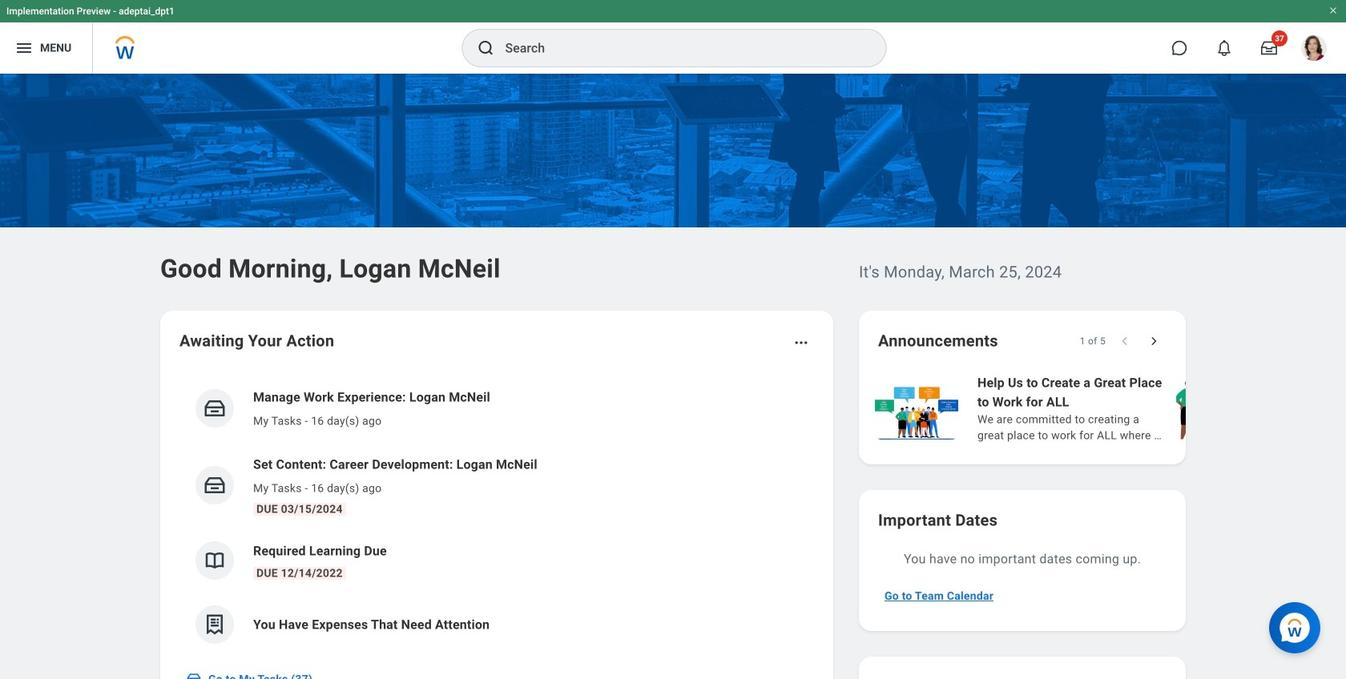 Task type: vqa. For each thing, say whether or not it's contained in the screenshot.
ROW containing United States of America
no



Task type: locate. For each thing, give the bounding box(es) containing it.
notifications large image
[[1217, 40, 1233, 56]]

banner
[[0, 0, 1347, 74]]

0 vertical spatial inbox image
[[203, 397, 227, 421]]

chevron right small image
[[1146, 333, 1162, 349]]

search image
[[477, 38, 496, 58]]

Search Workday  search field
[[505, 30, 853, 66]]

inbox image
[[203, 397, 227, 421], [203, 474, 227, 498], [186, 672, 202, 680]]

justify image
[[14, 38, 34, 58]]

1 vertical spatial inbox image
[[203, 474, 227, 498]]

0 horizontal spatial list
[[180, 375, 814, 657]]

book open image
[[203, 549, 227, 573]]

main content
[[0, 74, 1347, 680]]

list
[[872, 372, 1347, 446], [180, 375, 814, 657]]

profile logan mcneil image
[[1302, 35, 1327, 64]]

status
[[1080, 335, 1106, 348]]



Task type: describe. For each thing, give the bounding box(es) containing it.
inbox large image
[[1262, 40, 1278, 56]]

close environment banner image
[[1329, 6, 1339, 15]]

1 horizontal spatial list
[[872, 372, 1347, 446]]

chevron left small image
[[1117, 333, 1133, 349]]

dashboard expenses image
[[203, 613, 227, 637]]

related actions image
[[794, 335, 810, 351]]

2 vertical spatial inbox image
[[186, 672, 202, 680]]



